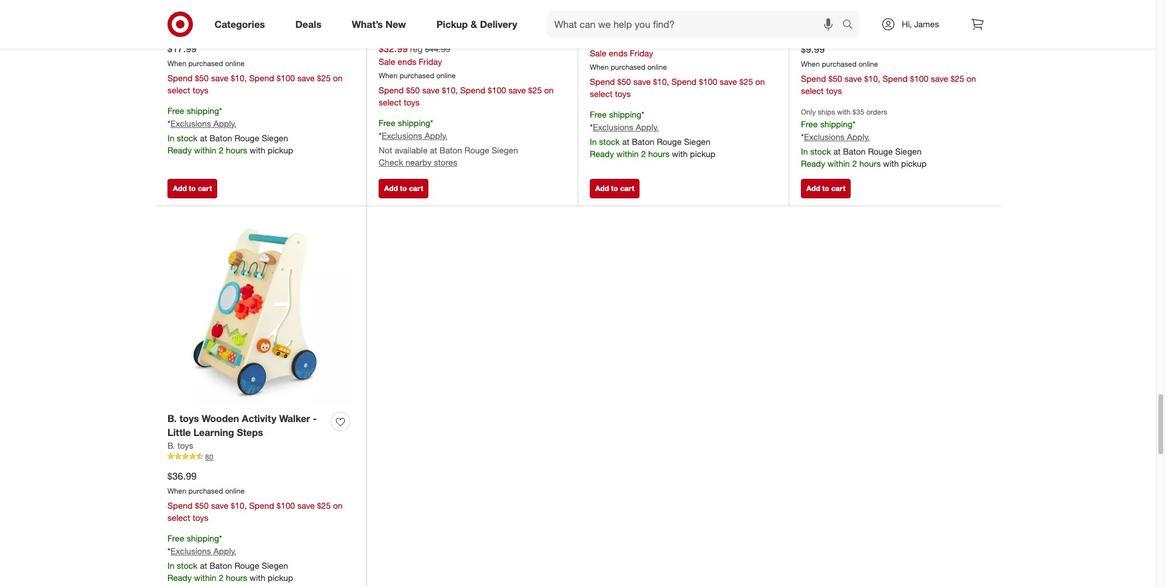 Task type: locate. For each thing, give the bounding box(es) containing it.
$25
[[317, 73, 331, 83], [951, 73, 964, 84], [740, 77, 753, 87], [528, 85, 542, 95], [317, 501, 331, 511]]

$100 inside $29.99 reg $44.49 sale ends friday when purchased online spend $50 save $10, spend $100 save $25 on select toys
[[699, 77, 717, 87]]

when inside $9.99 when purchased online spend $50 save $10, spend $100 save $25 on select toys
[[801, 59, 820, 69]]

1 horizontal spatial sale
[[590, 48, 607, 58]]

1 add to cart from the left
[[173, 184, 212, 193]]

fisher-price link up $17.99
[[168, 12, 213, 24]]

when
[[168, 59, 186, 68], [801, 59, 820, 69], [590, 63, 609, 72], [379, 71, 398, 80], [168, 487, 186, 496]]

hi,
[[902, 19, 912, 29]]

1 cart from the left
[[198, 184, 212, 193]]

only ships with $35 orders free shipping * * exclusions apply. in stock at  baton rouge siegen ready within 2 hours with pickup
[[801, 107, 927, 169]]

when inside $17.99 when purchased online spend $50 save $10, spend $100 save $25 on select toys
[[168, 59, 186, 68]]

1 horizontal spatial price
[[405, 13, 424, 23]]

4 to from the left
[[823, 184, 830, 193]]

spend down $17.99
[[168, 73, 193, 83]]

2
[[219, 145, 224, 155], [641, 149, 646, 159], [852, 158, 857, 169], [219, 573, 224, 583]]

ends down $32.99
[[398, 56, 417, 67]]

price up $32.99
[[405, 13, 424, 23]]

siegen for $36.99
[[262, 561, 288, 571]]

toys up ships
[[826, 85, 842, 96]]

select down $29.99
[[590, 89, 613, 99]]

0 horizontal spatial &
[[471, 18, 477, 30]]

2 add to cart button from the left
[[379, 179, 429, 199]]

toys up available
[[404, 97, 420, 107]]

in for $29.99
[[590, 137, 597, 147]]

apply. inside free shipping * * exclusions apply. not available at baton rouge siegen check nearby stores
[[425, 130, 448, 141]]

$17.99 when purchased online spend $50 save $10, spend $100 save $25 on select toys
[[168, 43, 343, 95]]

reg down the '46'
[[621, 35, 634, 46]]

new
[[386, 18, 406, 30]]

purchased down $9.99
[[822, 59, 857, 69]]

$10, down categories link
[[231, 73, 247, 83]]

deals
[[295, 18, 322, 30]]

online inside $17.99 when purchased online spend $50 save $10, spend $100 save $25 on select toys
[[225, 59, 245, 68]]

apply. for $29.99
[[636, 122, 659, 132]]

on inside $9.99 when purchased online spend $50 save $10, spend $100 save $25 on select toys
[[967, 73, 976, 84]]

exclusions apply. button
[[171, 118, 236, 130], [593, 121, 659, 133], [382, 130, 448, 142], [804, 131, 870, 143], [171, 545, 236, 558]]

at inside free shipping * * exclusions apply. not available at baton rouge siegen check nearby stores
[[430, 145, 437, 155]]

spend down $29.99
[[590, 77, 615, 87]]

friday down $44.49
[[630, 48, 653, 58]]

what's new
[[352, 18, 406, 30]]

select up not
[[379, 97, 402, 107]]

$25 inside $17.99 when purchased online spend $50 save $10, spend $100 save $25 on select toys
[[317, 73, 331, 83]]

when down the $36.99
[[168, 487, 186, 496]]

1 horizontal spatial reg
[[621, 35, 634, 46]]

when for $36.99
[[168, 487, 186, 496]]

ends down $29.99
[[609, 48, 628, 58]]

select for $17.99
[[168, 85, 190, 95]]

1 horizontal spatial fisher-price link
[[379, 12, 424, 24]]

$50 inside $36.99 when purchased online spend $50 save $10, spend $100 save $25 on select toys
[[195, 501, 209, 511]]

friday for $29.99
[[630, 48, 653, 58]]

purchased for $9.99
[[822, 59, 857, 69]]

select up ships
[[801, 85, 824, 96]]

b. toys wooden activity walker - little learning steps image
[[168, 218, 354, 405], [168, 218, 354, 405]]

0 vertical spatial b.
[[168, 413, 177, 425]]

pickup for $29.99
[[690, 149, 716, 159]]

sale down $29.99
[[590, 48, 607, 58]]

$32.99 reg $44.99 sale ends friday when purchased online spend $50 save $10, spend $100 save $25 on select toys
[[379, 43, 554, 107]]

purchased down $17.99
[[188, 59, 223, 68]]

pickup & delivery link
[[426, 11, 533, 38]]

only left ¬
[[862, 13, 879, 24]]

price for $17.99
[[194, 13, 213, 23]]

$50 down the $36.99
[[195, 501, 209, 511]]

price
[[616, 4, 636, 15], [194, 13, 213, 23], [405, 13, 424, 23]]

free inside only ships with $35 orders free shipping * * exclusions apply. in stock at  baton rouge siegen ready within 2 hours with pickup
[[801, 119, 818, 129]]

0 horizontal spatial price
[[194, 13, 213, 23]]

select down $17.99
[[168, 85, 190, 95]]

$10, down $44.99
[[442, 85, 458, 95]]

little
[[168, 427, 191, 439]]

siegen
[[262, 133, 288, 143], [684, 137, 711, 147], [492, 145, 518, 155], [895, 146, 922, 156], [262, 561, 288, 571]]

toys up the little
[[179, 413, 199, 425]]

0 horizontal spatial friday
[[419, 56, 442, 67]]

toys down $29.99
[[615, 89, 631, 99]]

exclusions for $17.99
[[171, 118, 211, 128]]

walker
[[279, 413, 310, 425]]

3 cart from the left
[[620, 184, 635, 193]]

stock for $36.99
[[177, 561, 198, 571]]

3 add from the left
[[595, 184, 609, 193]]

rouge inside free shipping * * exclusions apply. not available at baton rouge siegen check nearby stores
[[465, 145, 489, 155]]

hours
[[226, 145, 247, 155], [648, 149, 670, 159], [860, 158, 881, 169], [226, 573, 247, 583]]

4 cart from the left
[[832, 184, 846, 193]]

only left ships
[[801, 107, 816, 116]]

ready for $17.99
[[168, 145, 192, 155]]

at
[[882, 13, 889, 24], [200, 133, 207, 143], [622, 137, 630, 147], [430, 145, 437, 155], [834, 146, 841, 156], [200, 561, 207, 571]]

price for $32.99
[[405, 13, 424, 23]]

apply. for $36.99
[[213, 546, 236, 556]]

activity
[[242, 413, 276, 425]]

603 link
[[801, 25, 989, 36]]

when inside $32.99 reg $44.99 sale ends friday when purchased online spend $50 save $10, spend $100 save $25 on select toys
[[379, 71, 398, 80]]

james
[[914, 19, 939, 29]]

1 add from the left
[[173, 184, 187, 193]]

online down search button
[[859, 59, 878, 69]]

0 horizontal spatial ends
[[398, 56, 417, 67]]

$50 for $17.99
[[195, 73, 209, 83]]

fisher- up $17.99
[[168, 13, 194, 23]]

fisher-price link for $29.99
[[590, 4, 636, 16]]

ready
[[168, 145, 192, 155], [590, 149, 614, 159], [801, 158, 825, 169], [168, 573, 192, 583]]

check
[[379, 157, 403, 167]]

purchased inside $17.99 when purchased online spend $50 save $10, spend $100 save $25 on select toys
[[188, 59, 223, 68]]

shipping for $36.99
[[187, 533, 219, 544]]

$10, for $9.99
[[864, 73, 880, 84]]

fisher- up $29.99
[[590, 4, 616, 15]]

purchased
[[188, 59, 223, 68], [822, 59, 857, 69], [611, 63, 646, 72], [400, 71, 434, 80], [188, 487, 223, 496]]

online inside $9.99 when purchased online spend $50 save $10, spend $100 save $25 on select toys
[[859, 59, 878, 69]]

4 add to cart from the left
[[807, 184, 846, 193]]

1 horizontal spatial only
[[862, 13, 879, 24]]

$50 for $36.99
[[195, 501, 209, 511]]

online
[[225, 59, 245, 68], [859, 59, 878, 69], [648, 63, 667, 72], [436, 71, 456, 80], [225, 487, 245, 496]]

toys
[[193, 85, 209, 95], [826, 85, 842, 96], [615, 89, 631, 99], [404, 97, 420, 107], [179, 413, 199, 425], [177, 441, 193, 451], [193, 513, 209, 523]]

1 vertical spatial b.
[[168, 441, 175, 451]]

stock inside only ships with $35 orders free shipping * * exclusions apply. in stock at  baton rouge siegen ready within 2 hours with pickup
[[811, 146, 831, 156]]

online for $36.99
[[225, 487, 245, 496]]

baton for $29.99
[[632, 137, 655, 147]]

ends inside $32.99 reg $44.99 sale ends friday when purchased online spend $50 save $10, spend $100 save $25 on select toys
[[398, 56, 417, 67]]

$100 inside $17.99 when purchased online spend $50 save $10, spend $100 save $25 on select toys
[[277, 73, 295, 83]]

2 for $17.99
[[219, 145, 224, 155]]

$25 inside $9.99 when purchased online spend $50 save $10, spend $100 save $25 on select toys
[[951, 73, 964, 84]]

$29.99 reg $44.49 sale ends friday when purchased online spend $50 save $10, spend $100 save $25 on select toys
[[590, 34, 765, 99]]

b. up the little
[[168, 413, 177, 425]]

rouge
[[235, 133, 259, 143], [657, 137, 682, 147], [465, 145, 489, 155], [868, 146, 893, 156], [235, 561, 259, 571]]

$10, down $44.49
[[653, 77, 669, 87]]

fisher-price up the '46'
[[590, 4, 636, 15]]

2 b. from the top
[[168, 441, 175, 451]]

$100 inside $9.99 when purchased online spend $50 save $10, spend $100 save $25 on select toys
[[910, 73, 929, 84]]

4 add from the left
[[807, 184, 821, 193]]

pickup
[[268, 145, 293, 155], [690, 149, 716, 159], [901, 158, 927, 169], [268, 573, 293, 583]]

2 horizontal spatial price
[[616, 4, 636, 15]]

baton for $32.99
[[440, 145, 462, 155]]

add to cart button
[[168, 179, 218, 199], [379, 179, 429, 199], [590, 179, 640, 199], [801, 179, 851, 199]]

online down 80 link at the left of page
[[225, 487, 245, 496]]

shipping
[[187, 106, 219, 116], [609, 109, 642, 120], [398, 118, 430, 128], [820, 119, 853, 129], [187, 533, 219, 544]]

toys down $17.99
[[193, 85, 209, 95]]

fisher- up $32.99
[[379, 13, 405, 23]]

on inside $32.99 reg $44.99 sale ends friday when purchased online spend $50 save $10, spend $100 save $25 on select toys
[[544, 85, 554, 95]]

free for $29.99
[[590, 109, 607, 120]]

pickup for $36.99
[[268, 573, 293, 583]]

3 add to cart from the left
[[595, 184, 635, 193]]

select down the $36.99
[[168, 513, 190, 523]]

free shipping * * exclusions apply. not available at baton rouge siegen check nearby stores
[[379, 118, 518, 167]]

$100
[[277, 73, 295, 83], [910, 73, 929, 84], [699, 77, 717, 87], [488, 85, 506, 95], [277, 501, 295, 511]]

1 add to cart button from the left
[[168, 179, 218, 199]]

0 horizontal spatial sale
[[379, 56, 395, 67]]

$35
[[853, 107, 865, 116]]

2 add to cart from the left
[[384, 184, 423, 193]]

$10, inside $32.99 reg $44.99 sale ends friday when purchased online spend $50 save $10, spend $100 save $25 on select toys
[[442, 85, 458, 95]]

$100 inside $36.99 when purchased online spend $50 save $10, spend $100 save $25 on select toys
[[277, 501, 295, 511]]

$10, inside $9.99 when purchased online spend $50 save $10, spend $100 save $25 on select toys
[[864, 73, 880, 84]]

purchased down the $36.99
[[188, 487, 223, 496]]

$10, inside $17.99 when purchased online spend $50 save $10, spend $100 save $25 on select toys
[[231, 73, 247, 83]]

0 horizontal spatial only
[[801, 107, 816, 116]]

1 horizontal spatial friday
[[630, 48, 653, 58]]

laugh & learn link
[[801, 13, 859, 25]]

1 horizontal spatial &
[[827, 13, 833, 24]]

select for $9.99
[[801, 85, 824, 96]]

when down $32.99
[[379, 71, 398, 80]]

on inside $17.99 when purchased online spend $50 save $10, spend $100 save $25 on select toys
[[333, 73, 343, 83]]

4 add to cart button from the left
[[801, 179, 851, 199]]

$17.99
[[168, 43, 197, 55]]

steps
[[237, 427, 263, 439]]

when inside $36.99 when purchased online spend $50 save $10, spend $100 save $25 on select toys
[[168, 487, 186, 496]]

shipping inside free shipping * * exclusions apply. not available at baton rouge siegen check nearby stores
[[398, 118, 430, 128]]

$50 down $29.99
[[617, 77, 631, 87]]

fisher-price link up $32.99
[[379, 12, 424, 24]]

price for $29.99
[[616, 4, 636, 15]]

fisher-price for $17.99
[[168, 13, 213, 23]]

shipping inside only ships with $35 orders free shipping * * exclusions apply. in stock at  baton rouge siegen ready within 2 hours with pickup
[[820, 119, 853, 129]]

baton
[[210, 133, 232, 143], [632, 137, 655, 147], [440, 145, 462, 155], [843, 146, 866, 156], [210, 561, 232, 571]]

select for $36.99
[[168, 513, 190, 523]]

0 horizontal spatial reg
[[410, 44, 423, 54]]

2 horizontal spatial fisher-price link
[[590, 4, 636, 16]]

exclusions
[[171, 118, 211, 128], [593, 122, 634, 132], [382, 130, 422, 141], [804, 132, 845, 142], [171, 546, 211, 556]]

fisher-price link
[[590, 4, 636, 16], [168, 12, 213, 24], [379, 12, 424, 24]]

b. down the little
[[168, 441, 175, 451]]

select inside $36.99 when purchased online spend $50 save $10, spend $100 save $25 on select toys
[[168, 513, 190, 523]]

2 cart from the left
[[409, 184, 423, 193]]

save
[[211, 73, 228, 83], [297, 73, 315, 83], [845, 73, 862, 84], [931, 73, 948, 84], [633, 77, 651, 87], [720, 77, 737, 87], [422, 85, 440, 95], [509, 85, 526, 95], [211, 501, 228, 511], [297, 501, 315, 511]]

on for $36.99
[[333, 501, 343, 511]]

b. toys
[[168, 441, 193, 451]]

when down $29.99
[[590, 63, 609, 72]]

pickup & delivery
[[437, 18, 517, 30]]

$50
[[195, 73, 209, 83], [829, 73, 842, 84], [617, 77, 631, 87], [406, 85, 420, 95], [195, 501, 209, 511]]

purchased down $44.99
[[400, 71, 434, 80]]

with for $36.99
[[250, 573, 265, 583]]

603
[[839, 26, 851, 35]]

on for $9.99
[[967, 73, 976, 84]]

wooden
[[202, 413, 239, 425]]

sale
[[590, 48, 607, 58], [379, 56, 395, 67]]

sale inside $32.99 reg $44.99 sale ends friday when purchased online spend $50 save $10, spend $100 save $25 on select toys
[[379, 56, 395, 67]]

on for $17.99
[[333, 73, 343, 83]]

laugh & learn only at ¬
[[801, 13, 899, 25]]

fisher-
[[590, 4, 616, 15], [168, 13, 194, 23], [379, 13, 405, 23]]

b. inside 'b. toys wooden activity walker - little learning steps'
[[168, 413, 177, 425]]

2 add from the left
[[384, 184, 398, 193]]

spend
[[168, 73, 193, 83], [249, 73, 274, 83], [801, 73, 826, 84], [883, 73, 908, 84], [590, 77, 615, 87], [672, 77, 697, 87], [379, 85, 404, 95], [460, 85, 486, 95], [168, 501, 193, 511], [249, 501, 274, 511]]

spend up free shipping * * exclusions apply. not available at baton rouge siegen check nearby stores
[[460, 85, 486, 95]]

-
[[313, 413, 317, 425]]

purchased inside $9.99 when purchased online spend $50 save $10, spend $100 save $25 on select toys
[[822, 59, 857, 69]]

1 to from the left
[[189, 184, 196, 193]]

$100 for $17.99
[[277, 73, 295, 83]]

reg left $44.99
[[410, 44, 423, 54]]

hours for $17.99
[[226, 145, 247, 155]]

friday down $44.99
[[419, 56, 442, 67]]

siegen for $17.99
[[262, 133, 288, 143]]

when down $9.99
[[801, 59, 820, 69]]

1 vertical spatial only
[[801, 107, 816, 116]]

rouge for $32.99
[[465, 145, 489, 155]]

$25 inside $36.99 when purchased online spend $50 save $10, spend $100 save $25 on select toys
[[317, 501, 331, 511]]

nearby
[[406, 157, 432, 167]]

friday
[[630, 48, 653, 58], [419, 56, 442, 67]]

free shipping * * exclusions apply. in stock at  baton rouge siegen ready within 2 hours with pickup
[[168, 106, 293, 155], [590, 109, 716, 159], [168, 533, 293, 583]]

purchased down $44.49
[[611, 63, 646, 72]]

check nearby stores button
[[379, 156, 457, 168]]

baton for $36.99
[[210, 561, 232, 571]]

baton inside only ships with $35 orders free shipping * * exclusions apply. in stock at  baton rouge siegen ready within 2 hours with pickup
[[843, 146, 866, 156]]

toys inside $36.99 when purchased online spend $50 save $10, spend $100 save $25 on select toys
[[193, 513, 209, 523]]

cart
[[198, 184, 212, 193], [409, 184, 423, 193], [620, 184, 635, 193], [832, 184, 846, 193]]

$50 up ships
[[829, 73, 842, 84]]

& inside 'laugh & learn only at ¬'
[[827, 13, 833, 24]]

3 add to cart button from the left
[[590, 179, 640, 199]]

cart for $9.99
[[832, 184, 846, 193]]

on inside $36.99 when purchased online spend $50 save $10, spend $100 save $25 on select toys
[[333, 501, 343, 511]]

46
[[628, 17, 636, 26]]

*
[[219, 106, 222, 116], [642, 109, 645, 120], [430, 118, 433, 128], [168, 118, 171, 128], [853, 119, 856, 129], [590, 122, 593, 132], [379, 130, 382, 141], [801, 132, 804, 142], [219, 533, 222, 544], [168, 546, 171, 556]]

fisher-price up $17.99
[[168, 13, 213, 23]]

fisher-price link up the '46'
[[590, 4, 636, 16]]

3 to from the left
[[611, 184, 618, 193]]

ends for $32.99
[[398, 56, 417, 67]]

online inside $36.99 when purchased online spend $50 save $10, spend $100 save $25 on select toys
[[225, 487, 245, 496]]

fisher-price up $32.99
[[379, 13, 424, 23]]

sale inside $29.99 reg $44.49 sale ends friday when purchased online spend $50 save $10, spend $100 save $25 on select toys
[[590, 48, 607, 58]]

reg inside $32.99 reg $44.99 sale ends friday when purchased online spend $50 save $10, spend $100 save $25 on select toys
[[410, 44, 423, 54]]

purchased for $36.99
[[188, 487, 223, 496]]

when for $17.99
[[168, 59, 186, 68]]

spend down $32.99
[[379, 85, 404, 95]]

when inside $29.99 reg $44.49 sale ends friday when purchased online spend $50 save $10, spend $100 save $25 on select toys
[[590, 63, 609, 72]]

online inside $32.99 reg $44.99 sale ends friday when purchased online spend $50 save $10, spend $100 save $25 on select toys
[[436, 71, 456, 80]]

online down the categories
[[225, 59, 245, 68]]

cart for $17.99
[[198, 184, 212, 193]]

to
[[189, 184, 196, 193], [400, 184, 407, 193], [611, 184, 618, 193], [823, 184, 830, 193]]

friday inside $29.99 reg $44.49 sale ends friday when purchased online spend $50 save $10, spend $100 save $25 on select toys
[[630, 48, 653, 58]]

2 horizontal spatial fisher-price
[[590, 4, 636, 15]]

2 for $36.99
[[219, 573, 224, 583]]

spend down 80 link at the left of page
[[249, 501, 274, 511]]

$10, inside $29.99 reg $44.49 sale ends friday when purchased online spend $50 save $10, spend $100 save $25 on select toys
[[653, 77, 669, 87]]

2 to from the left
[[400, 184, 407, 193]]

within
[[194, 145, 216, 155], [617, 149, 639, 159], [828, 158, 850, 169], [194, 573, 216, 583]]

$25 for $36.99
[[317, 501, 331, 511]]

fisher-price link for $32.99
[[379, 12, 424, 24]]

$100 inside $32.99 reg $44.99 sale ends friday when purchased online spend $50 save $10, spend $100 save $25 on select toys
[[488, 85, 506, 95]]

only
[[862, 13, 879, 24], [801, 107, 816, 116]]

friday inside $32.99 reg $44.99 sale ends friday when purchased online spend $50 save $10, spend $100 save $25 on select toys
[[419, 56, 442, 67]]

ends
[[609, 48, 628, 58], [398, 56, 417, 67]]

$50 down $17.99
[[195, 73, 209, 83]]

add to cart
[[173, 184, 212, 193], [384, 184, 423, 193], [595, 184, 635, 193], [807, 184, 846, 193]]

& right pickup
[[471, 18, 477, 30]]

free shipping * * exclusions apply. in stock at  baton rouge siegen ready within 2 hours with pickup for $17.99
[[168, 106, 293, 155]]

toys inside 'b. toys wooden activity walker - little learning steps'
[[179, 413, 199, 425]]

baton inside free shipping * * exclusions apply. not available at baton rouge siegen check nearby stores
[[440, 145, 462, 155]]

1 horizontal spatial ends
[[609, 48, 628, 58]]

exclusions apply. button for $32.99
[[382, 130, 448, 142]]

stock for $29.99
[[599, 137, 620, 147]]

reg inside $29.99 reg $44.49 sale ends friday when purchased online spend $50 save $10, spend $100 save $25 on select toys
[[621, 35, 634, 46]]

only inside 'laugh & learn only at ¬'
[[862, 13, 879, 24]]

& for delivery
[[471, 18, 477, 30]]

categories
[[215, 18, 265, 30]]

0 horizontal spatial fisher-price link
[[168, 12, 213, 24]]

$10, inside $36.99 when purchased online spend $50 save $10, spend $100 save $25 on select toys
[[231, 501, 247, 511]]

at for $32.99
[[430, 145, 437, 155]]

& inside pickup & delivery link
[[471, 18, 477, 30]]

$50 inside $9.99 when purchased online spend $50 save $10, spend $100 save $25 on select toys
[[829, 73, 842, 84]]

select inside $32.99 reg $44.99 sale ends friday when purchased online spend $50 save $10, spend $100 save $25 on select toys
[[379, 97, 402, 107]]

toys inside $32.99 reg $44.99 sale ends friday when purchased online spend $50 save $10, spend $100 save $25 on select toys
[[404, 97, 420, 107]]

toys inside $9.99 when purchased online spend $50 save $10, spend $100 save $25 on select toys
[[826, 85, 842, 96]]

1 b. from the top
[[168, 413, 177, 425]]

exclusions apply. button for $29.99
[[593, 121, 659, 133]]

&
[[827, 13, 833, 24], [471, 18, 477, 30]]

toys down the $36.99
[[193, 513, 209, 523]]

select inside $17.99 when purchased online spend $50 save $10, spend $100 save $25 on select toys
[[168, 85, 190, 95]]

spend down $9.99
[[801, 73, 826, 84]]

spend down the $36.99
[[168, 501, 193, 511]]

not
[[379, 145, 392, 155]]

siegen inside free shipping * * exclusions apply. not available at baton rouge siegen check nearby stores
[[492, 145, 518, 155]]

reg
[[621, 35, 634, 46], [410, 44, 423, 54]]

price left the categories
[[194, 13, 213, 23]]

with for $29.99
[[672, 149, 688, 159]]

1 horizontal spatial fisher-
[[379, 13, 405, 23]]

2 horizontal spatial fisher-
[[590, 4, 616, 15]]

b. toys wooden activity walker - little learning steps
[[168, 413, 317, 439]]

1 horizontal spatial fisher-price
[[379, 13, 424, 23]]

0 horizontal spatial fisher-price
[[168, 13, 213, 23]]

add
[[173, 184, 187, 193], [384, 184, 398, 193], [595, 184, 609, 193], [807, 184, 821, 193]]

$10, up orders
[[864, 73, 880, 84]]

$50 inside $17.99 when purchased online spend $50 save $10, spend $100 save $25 on select toys
[[195, 73, 209, 83]]

cart for $29.99
[[620, 184, 635, 193]]

online down $44.49
[[648, 63, 667, 72]]

select inside $9.99 when purchased online spend $50 save $10, spend $100 save $25 on select toys
[[801, 85, 824, 96]]

$100 for $36.99
[[277, 501, 295, 511]]

exclusions inside free shipping * * exclusions apply. not available at baton rouge siegen check nearby stores
[[382, 130, 422, 141]]

0 horizontal spatial fisher-
[[168, 13, 194, 23]]

ends inside $29.99 reg $44.49 sale ends friday when purchased online spend $50 save $10, spend $100 save $25 on select toys
[[609, 48, 628, 58]]

when down $17.99
[[168, 59, 186, 68]]

price up the '46'
[[616, 4, 636, 15]]

to for $32.99
[[400, 184, 407, 193]]

online down $44.99
[[436, 71, 456, 80]]

b. for b. toys
[[168, 441, 175, 451]]

cart for $32.99
[[409, 184, 423, 193]]

purchased inside $36.99 when purchased online spend $50 save $10, spend $100 save $25 on select toys
[[188, 487, 223, 496]]

apply.
[[213, 118, 236, 128], [636, 122, 659, 132], [425, 130, 448, 141], [847, 132, 870, 142], [213, 546, 236, 556]]

$25 inside $29.99 reg $44.49 sale ends friday when purchased online spend $50 save $10, spend $100 save $25 on select toys
[[740, 77, 753, 87]]

online inside $29.99 reg $44.49 sale ends friday when purchased online spend $50 save $10, spend $100 save $25 on select toys
[[648, 63, 667, 72]]

b. toys link
[[168, 440, 193, 452]]

in
[[168, 133, 174, 143], [590, 137, 597, 147], [801, 146, 808, 156], [168, 561, 174, 571]]

ready for $36.99
[[168, 573, 192, 583]]

& left learn
[[827, 13, 833, 24]]

select
[[168, 85, 190, 95], [801, 85, 824, 96], [590, 89, 613, 99], [379, 97, 402, 107], [168, 513, 190, 523]]

within for $29.99
[[617, 149, 639, 159]]

b.
[[168, 413, 177, 425], [168, 441, 175, 451]]

at inside only ships with $35 orders free shipping * * exclusions apply. in stock at  baton rouge siegen ready within 2 hours with pickup
[[834, 146, 841, 156]]

shipping for $17.99
[[187, 106, 219, 116]]

$10, down 80 link at the left of page
[[231, 501, 247, 511]]

within for $36.99
[[194, 573, 216, 583]]

sale down $32.99
[[379, 56, 395, 67]]

free inside free shipping * * exclusions apply. not available at baton rouge siegen check nearby stores
[[379, 118, 396, 128]]

free for $32.99
[[379, 118, 396, 128]]

shipping for $32.99
[[398, 118, 430, 128]]

0 vertical spatial only
[[862, 13, 879, 24]]

laugh
[[801, 13, 825, 24]]

$50 down $32.99
[[406, 85, 420, 95]]



Task type: vqa. For each thing, say whether or not it's contained in the screenshot.
third Add to cart button from the right
yes



Task type: describe. For each thing, give the bounding box(es) containing it.
only inside only ships with $35 orders free shipping * * exclusions apply. in stock at  baton rouge siegen ready within 2 hours with pickup
[[801, 107, 816, 116]]

ready inside only ships with $35 orders free shipping * * exclusions apply. in stock at  baton rouge siegen ready within 2 hours with pickup
[[801, 158, 825, 169]]

ends for $29.99
[[609, 48, 628, 58]]

deals link
[[285, 11, 337, 38]]

purchased inside $32.99 reg $44.99 sale ends friday when purchased online spend $50 save $10, spend $100 save $25 on select toys
[[400, 71, 434, 80]]

rouge inside only ships with $35 orders free shipping * * exclusions apply. in stock at  baton rouge siegen ready within 2 hours with pickup
[[868, 146, 893, 156]]

add to cart for $29.99
[[595, 184, 635, 193]]

in for $36.99
[[168, 561, 174, 571]]

fisher- for $29.99
[[590, 4, 616, 15]]

at for $29.99
[[622, 137, 630, 147]]

baton for $17.99
[[210, 133, 232, 143]]

fisher-price for $29.99
[[590, 4, 636, 15]]

46 link
[[590, 16, 777, 27]]

$25 for $9.99
[[951, 73, 964, 84]]

fisher- for $17.99
[[168, 13, 194, 23]]

fisher-price link for $17.99
[[168, 12, 213, 24]]

apply. for $32.99
[[425, 130, 448, 141]]

add for $9.99
[[807, 184, 821, 193]]

b. toys wooden activity walker - little learning steps link
[[168, 412, 326, 440]]

shipping for $29.99
[[609, 109, 642, 120]]

what's
[[352, 18, 383, 30]]

purchased for $17.99
[[188, 59, 223, 68]]

spend up orders
[[883, 73, 908, 84]]

in for $17.99
[[168, 133, 174, 143]]

fisher-price for $32.99
[[379, 13, 424, 23]]

pickup inside only ships with $35 orders free shipping * * exclusions apply. in stock at  baton rouge siegen ready within 2 hours with pickup
[[901, 158, 927, 169]]

search button
[[837, 11, 866, 40]]

select inside $29.99 reg $44.49 sale ends friday when purchased online spend $50 save $10, spend $100 save $25 on select toys
[[590, 89, 613, 99]]

pickup for $17.99
[[268, 145, 293, 155]]

to for $9.99
[[823, 184, 830, 193]]

on inside $29.99 reg $44.49 sale ends friday when purchased online spend $50 save $10, spend $100 save $25 on select toys
[[756, 77, 765, 87]]

$44.99
[[425, 44, 450, 54]]

online for $17.99
[[225, 59, 245, 68]]

exclusions for $36.99
[[171, 546, 211, 556]]

$10, for $17.99
[[231, 73, 247, 83]]

orders
[[867, 107, 888, 116]]

online for $9.99
[[859, 59, 878, 69]]

& for learn
[[827, 13, 833, 24]]

exclusions apply. button for $17.99
[[171, 118, 236, 130]]

hours for $36.99
[[226, 573, 247, 583]]

$44.49
[[636, 35, 662, 46]]

add to cart button for $29.99
[[590, 179, 640, 199]]

¬
[[891, 13, 899, 25]]

categories link
[[204, 11, 280, 38]]

purchased inside $29.99 reg $44.49 sale ends friday when purchased online spend $50 save $10, spend $100 save $25 on select toys
[[611, 63, 646, 72]]

add for $29.99
[[595, 184, 609, 193]]

$36.99 when purchased online spend $50 save $10, spend $100 save $25 on select toys
[[168, 470, 343, 523]]

available
[[395, 145, 428, 155]]

siegen inside only ships with $35 orders free shipping * * exclusions apply. in stock at  baton rouge siegen ready within 2 hours with pickup
[[895, 146, 922, 156]]

toys down the little
[[177, 441, 193, 451]]

b. for b. toys wooden activity walker - little learning steps
[[168, 413, 177, 425]]

add to cart for $9.99
[[807, 184, 846, 193]]

stores
[[434, 157, 457, 167]]

what's new link
[[342, 11, 421, 38]]

to for $17.99
[[189, 184, 196, 193]]

rouge for $17.99
[[235, 133, 259, 143]]

toys inside $17.99 when purchased online spend $50 save $10, spend $100 save $25 on select toys
[[193, 85, 209, 95]]

rouge for $36.99
[[235, 561, 259, 571]]

at for $36.99
[[200, 561, 207, 571]]

add to cart button for $9.99
[[801, 179, 851, 199]]

learn
[[835, 13, 856, 24]]

2 for $29.99
[[641, 149, 646, 159]]

in inside only ships with $35 orders free shipping * * exclusions apply. in stock at  baton rouge siegen ready within 2 hours with pickup
[[801, 146, 808, 156]]

$50 inside $32.99 reg $44.99 sale ends friday when purchased online spend $50 save $10, spend $100 save $25 on select toys
[[406, 85, 420, 95]]

siegen for $32.99
[[492, 145, 518, 155]]

search
[[837, 19, 866, 31]]

within for $17.99
[[194, 145, 216, 155]]

rouge for $29.99
[[657, 137, 682, 147]]

free shipping * * exclusions apply. in stock at  baton rouge siegen ready within 2 hours with pickup for $29.99
[[590, 109, 716, 159]]

80
[[205, 453, 213, 462]]

$32.99
[[379, 43, 408, 55]]

$100 for $9.99
[[910, 73, 929, 84]]

$9.99
[[801, 43, 825, 55]]

add to cart button for $17.99
[[168, 179, 218, 199]]

What can we help you find? suggestions appear below search field
[[547, 11, 846, 38]]

free shipping * * exclusions apply. in stock at  baton rouge siegen ready within 2 hours with pickup for $36.99
[[168, 533, 293, 583]]

reg for $29.99
[[621, 35, 634, 46]]

$9.99 when purchased online spend $50 save $10, spend $100 save $25 on select toys
[[801, 43, 976, 96]]

80 link
[[168, 452, 354, 463]]

free for $17.99
[[168, 106, 184, 116]]

within inside only ships with $35 orders free shipping * * exclusions apply. in stock at  baton rouge siegen ready within 2 hours with pickup
[[828, 158, 850, 169]]

$25 for $17.99
[[317, 73, 331, 83]]

siegen for $29.99
[[684, 137, 711, 147]]

add for $32.99
[[384, 184, 398, 193]]

hours for $29.99
[[648, 149, 670, 159]]

free for $36.99
[[168, 533, 184, 544]]

$10, for $36.99
[[231, 501, 247, 511]]

$36.99
[[168, 470, 197, 483]]

reg for $32.99
[[410, 44, 423, 54]]

$50 for $9.99
[[829, 73, 842, 84]]

sale for $32.99
[[379, 56, 395, 67]]

fisher- for $32.99
[[379, 13, 405, 23]]

$29.99
[[590, 34, 619, 46]]

apply. inside only ships with $35 orders free shipping * * exclusions apply. in stock at  baton rouge siegen ready within 2 hours with pickup
[[847, 132, 870, 142]]

$25 inside $32.99 reg $44.99 sale ends friday when purchased online spend $50 save $10, spend $100 save $25 on select toys
[[528, 85, 542, 95]]

delivery
[[480, 18, 517, 30]]

add to cart for $17.99
[[173, 184, 212, 193]]

learning
[[194, 427, 234, 439]]

add to cart button for $32.99
[[379, 179, 429, 199]]

with for $17.99
[[250, 145, 265, 155]]

hours inside only ships with $35 orders free shipping * * exclusions apply. in stock at  baton rouge siegen ready within 2 hours with pickup
[[860, 158, 881, 169]]

to for $29.99
[[611, 184, 618, 193]]

exclusions for $32.99
[[382, 130, 422, 141]]

ships
[[818, 107, 835, 116]]

ready for $29.99
[[590, 149, 614, 159]]

toys inside $29.99 reg $44.49 sale ends friday when purchased online spend $50 save $10, spend $100 save $25 on select toys
[[615, 89, 631, 99]]

at inside 'laugh & learn only at ¬'
[[882, 13, 889, 24]]

pickup
[[437, 18, 468, 30]]

when for $9.99
[[801, 59, 820, 69]]

exclusions apply. button for $36.99
[[171, 545, 236, 558]]

exclusions inside only ships with $35 orders free shipping * * exclusions apply. in stock at  baton rouge siegen ready within 2 hours with pickup
[[804, 132, 845, 142]]

spend down what can we help you find? suggestions appear below search field
[[672, 77, 697, 87]]

$50 inside $29.99 reg $44.49 sale ends friday when purchased online spend $50 save $10, spend $100 save $25 on select toys
[[617, 77, 631, 87]]

spend down categories link
[[249, 73, 274, 83]]

2 inside only ships with $35 orders free shipping * * exclusions apply. in stock at  baton rouge siegen ready within 2 hours with pickup
[[852, 158, 857, 169]]

sale for $29.99
[[590, 48, 607, 58]]

exclusions for $29.99
[[593, 122, 634, 132]]

hi, james
[[902, 19, 939, 29]]

add to cart for $32.99
[[384, 184, 423, 193]]



